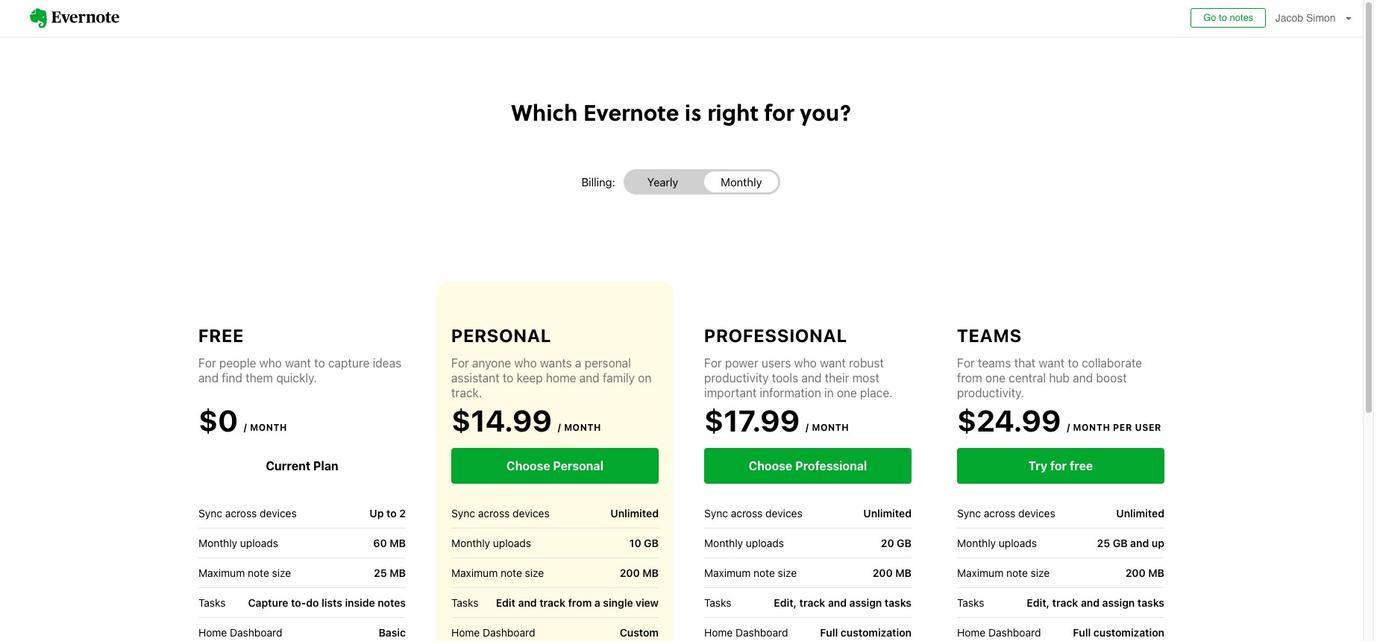 Task type: locate. For each thing, give the bounding box(es) containing it.
3 gb from the left
[[1114, 537, 1128, 550]]

0 vertical spatial one
[[986, 372, 1006, 385]]

0 horizontal spatial edit,
[[774, 597, 797, 610]]

0 vertical spatial 25
[[1098, 537, 1111, 550]]

uploads
[[240, 537, 278, 550], [493, 537, 531, 550], [746, 537, 785, 550], [999, 537, 1038, 550]]

0 horizontal spatial unlimited
[[611, 508, 659, 520]]

1 vertical spatial one
[[837, 387, 858, 400]]

0 horizontal spatial full customization
[[821, 627, 912, 640]]

basic
[[379, 627, 406, 640]]

1 sync across devices from the left
[[199, 507, 297, 520]]

2 devices from the left
[[513, 507, 550, 520]]

one right in
[[837, 387, 858, 400]]

200 mb for 20 gb
[[873, 567, 912, 580]]

0 horizontal spatial assign
[[850, 597, 883, 610]]

1 horizontal spatial unlimited
[[864, 508, 912, 520]]

free
[[199, 325, 244, 346]]

4 across from the left
[[984, 507, 1016, 520]]

2 edit, track and assign tasks from the left
[[1027, 597, 1165, 610]]

sync across devices down the try
[[958, 507, 1056, 520]]

for up productivity
[[705, 357, 722, 370]]

them
[[246, 372, 273, 385]]

want up 'quickly.' at the bottom
[[285, 357, 311, 370]]

monthly uploads for 25 gb and up
[[958, 537, 1038, 550]]

0 vertical spatial for
[[765, 96, 795, 128]]

2 for from the left
[[452, 357, 469, 370]]

1 home from the left
[[199, 627, 227, 639]]

3 maximum from the left
[[705, 567, 751, 580]]

1 horizontal spatial track
[[800, 597, 826, 610]]

full for 20
[[821, 627, 838, 640]]

sync across devices down current on the bottom left
[[199, 507, 297, 520]]

2 sync from the left
[[452, 507, 475, 520]]

1 vertical spatial from
[[568, 597, 592, 610]]

month inside the $24.99 / month per user
[[1074, 423, 1111, 434]]

1 want from the left
[[285, 357, 311, 370]]

4 maximum note size from the left
[[958, 567, 1050, 580]]

assign
[[850, 597, 883, 610], [1103, 597, 1136, 610]]

1 vertical spatial for
[[1051, 460, 1068, 473]]

choose down $17.99 / month
[[749, 460, 793, 473]]

1 horizontal spatial 200
[[873, 567, 893, 580]]

mb
[[390, 537, 406, 550], [390, 567, 406, 580], [643, 567, 659, 580], [896, 567, 912, 580], [1149, 567, 1165, 580]]

go to notes link
[[1191, 8, 1267, 28]]

/ up try for free button
[[1068, 423, 1071, 434]]

edit, track and assign tasks for 25
[[1027, 597, 1165, 610]]

single
[[603, 597, 633, 610]]

size for 60 mb
[[272, 567, 291, 580]]

sync across devices for 25
[[958, 507, 1056, 520]]

for left teams
[[958, 357, 975, 370]]

to right go
[[1220, 12, 1228, 23]]

2 horizontal spatial 200 mb
[[1126, 567, 1165, 580]]

2 size from the left
[[525, 567, 544, 580]]

choose inside button
[[507, 460, 551, 473]]

3 sync from the left
[[705, 507, 729, 520]]

month for $0
[[250, 423, 287, 434]]

1 horizontal spatial want
[[820, 357, 846, 370]]

uploads for 25 gb and up
[[999, 537, 1038, 550]]

which
[[512, 96, 578, 128]]

tasks down 20 gb
[[885, 597, 912, 610]]

3 tasks from the left
[[705, 597, 732, 609]]

assign down 20
[[850, 597, 883, 610]]

assign down 25 gb and up
[[1103, 597, 1136, 610]]

2 uploads from the left
[[493, 537, 531, 550]]

full customization
[[821, 627, 912, 640], [1074, 627, 1165, 640]]

200 mb down 10
[[620, 567, 659, 580]]

up to 2
[[370, 508, 406, 520]]

25 down 60
[[374, 567, 387, 580]]

monthly uploads for 10 gb
[[452, 537, 531, 550]]

2 full customization from the left
[[1074, 627, 1165, 640]]

across for 25
[[984, 507, 1016, 520]]

3 note from the left
[[754, 567, 775, 580]]

2 dashboard from the left
[[483, 627, 536, 639]]

2 / from the left
[[558, 423, 562, 434]]

full customization for 20
[[821, 627, 912, 640]]

devices down the try
[[1019, 507, 1056, 520]]

unlimited up 10
[[611, 508, 659, 520]]

devices
[[260, 507, 297, 520], [513, 507, 550, 520], [766, 507, 803, 520], [1019, 507, 1056, 520]]

for left people at the bottom left of page
[[199, 357, 216, 370]]

4 month from the left
[[1074, 423, 1111, 434]]

2 edit, from the left
[[1027, 597, 1050, 610]]

0 horizontal spatial full
[[821, 627, 838, 640]]

one down teams
[[986, 372, 1006, 385]]

sync for 20 gb
[[705, 507, 729, 520]]

and inside the for people who want to capture ideas and find them quickly.
[[199, 372, 219, 385]]

maximum note size
[[199, 567, 291, 580], [452, 567, 544, 580], [705, 567, 797, 580], [958, 567, 1050, 580]]

users
[[762, 357, 792, 370]]

10 gb
[[630, 537, 659, 550]]

1 vertical spatial a
[[595, 597, 601, 610]]

choose inside button
[[749, 460, 793, 473]]

who inside the for people who want to capture ideas and find them quickly.
[[259, 357, 282, 370]]

want up their
[[820, 357, 846, 370]]

3 uploads from the left
[[746, 537, 785, 550]]

notes right go
[[1231, 12, 1254, 23]]

/ inside $14.99 / month
[[558, 423, 562, 434]]

for for professional
[[705, 357, 722, 370]]

teams
[[979, 357, 1012, 370]]

who up them
[[259, 357, 282, 370]]

who for free
[[259, 357, 282, 370]]

/ up choose professional
[[806, 423, 810, 434]]

tools
[[772, 372, 799, 385]]

200 down 10
[[620, 567, 640, 580]]

2 horizontal spatial track
[[1053, 597, 1079, 610]]

1 horizontal spatial full
[[1074, 627, 1092, 640]]

want inside for teams that want to collaborate from one central hub and boost productivity.
[[1039, 357, 1065, 370]]

home dashboard for 60 mb
[[199, 627, 283, 639]]

mb down 20 gb
[[896, 567, 912, 580]]

tasks down the up
[[1138, 597, 1165, 610]]

jacob simon
[[1276, 12, 1337, 24]]

full
[[821, 627, 838, 640], [1074, 627, 1092, 640]]

for people who want to capture ideas and find them quickly.
[[199, 357, 402, 385]]

2 want from the left
[[820, 357, 846, 370]]

1 monthly uploads from the left
[[199, 537, 278, 550]]

1 horizontal spatial choose
[[749, 460, 793, 473]]

want inside the for people who want to capture ideas and find them quickly.
[[285, 357, 311, 370]]

1 horizontal spatial who
[[515, 357, 537, 370]]

custom
[[620, 627, 659, 640]]

choose
[[507, 460, 551, 473], [749, 460, 793, 473]]

1 note from the left
[[248, 567, 269, 580]]

1 uploads from the left
[[240, 537, 278, 550]]

1 horizontal spatial full customization
[[1074, 627, 1165, 640]]

sync for 60 mb
[[199, 507, 222, 520]]

that
[[1015, 357, 1036, 370]]

4 size from the left
[[1031, 567, 1050, 580]]

2 200 mb from the left
[[873, 567, 912, 580]]

3 unlimited from the left
[[1117, 508, 1165, 520]]

home dashboard for 10 gb
[[452, 627, 536, 639]]

to up 'quickly.' at the bottom
[[314, 357, 325, 370]]

gb for 10
[[644, 537, 659, 550]]

3 for from the left
[[705, 357, 722, 370]]

for right right on the right top of page
[[765, 96, 795, 128]]

2 horizontal spatial unlimited
[[1117, 508, 1165, 520]]

for inside for anyone who wants a personal assistant to keep home and family on track.
[[452, 357, 469, 370]]

3 want from the left
[[1039, 357, 1065, 370]]

1 horizontal spatial one
[[986, 372, 1006, 385]]

dashboard
[[230, 627, 283, 639], [483, 627, 536, 639], [736, 627, 789, 639], [989, 627, 1042, 639]]

2 home from the left
[[452, 627, 480, 639]]

try for free button
[[958, 449, 1165, 484]]

0 horizontal spatial choose
[[507, 460, 551, 473]]

/ inside the $24.99 / month per user
[[1068, 423, 1071, 434]]

for up assistant
[[452, 357, 469, 370]]

month inside $17.99 / month
[[812, 423, 850, 434]]

place.
[[861, 387, 893, 400]]

/ inside $17.99 / month
[[806, 423, 810, 434]]

sync across devices down choose personal
[[452, 507, 550, 520]]

across for 10
[[478, 507, 510, 520]]

2 gb from the left
[[897, 537, 912, 550]]

notes
[[1231, 12, 1254, 23], [378, 597, 406, 610]]

3 home dashboard from the left
[[705, 627, 789, 639]]

1 horizontal spatial gb
[[897, 537, 912, 550]]

uploads for 60 mb
[[240, 537, 278, 550]]

25 left the up
[[1098, 537, 1111, 550]]

gb
[[644, 537, 659, 550], [897, 537, 912, 550], [1114, 537, 1128, 550]]

home
[[199, 627, 227, 639], [452, 627, 480, 639], [705, 627, 733, 639], [958, 627, 986, 639]]

200 mb down 20 gb
[[873, 567, 912, 580]]

3 200 mb from the left
[[1126, 567, 1165, 580]]

size for 10 gb
[[525, 567, 544, 580]]

0 horizontal spatial gb
[[644, 537, 659, 550]]

2 monthly uploads from the left
[[452, 537, 531, 550]]

2 200 from the left
[[873, 567, 893, 580]]

maximum for 60 mb
[[199, 567, 245, 580]]

2 unlimited from the left
[[864, 508, 912, 520]]

2 across from the left
[[478, 507, 510, 520]]

for inside for teams that want to collaborate from one central hub and boost productivity.
[[958, 357, 975, 370]]

1 size from the left
[[272, 567, 291, 580]]

unlimited up 25 gb and up
[[1117, 508, 1165, 520]]

0 horizontal spatial edit, track and assign tasks
[[774, 597, 912, 610]]

maximum for 20 gb
[[705, 567, 751, 580]]

2 home dashboard from the left
[[452, 627, 536, 639]]

month
[[250, 423, 287, 434], [564, 423, 602, 434], [812, 423, 850, 434], [1074, 423, 1111, 434]]

notes up basic
[[378, 597, 406, 610]]

mb down 60 mb
[[390, 567, 406, 580]]

to left 'keep'
[[503, 372, 514, 385]]

go to notes
[[1204, 12, 1254, 23]]

track
[[540, 597, 566, 610], [800, 597, 826, 610], [1053, 597, 1079, 610]]

edit,
[[774, 597, 797, 610], [1027, 597, 1050, 610]]

1 / from the left
[[244, 423, 247, 434]]

capture
[[328, 357, 370, 370]]

devices down choose professional
[[766, 507, 803, 520]]

for for teams
[[958, 357, 975, 370]]

monthly uploads for 60 mb
[[199, 537, 278, 550]]

25 for 25 mb
[[374, 567, 387, 580]]

/ right $0
[[244, 423, 247, 434]]

1 edit, from the left
[[774, 597, 797, 610]]

from left single
[[568, 597, 592, 610]]

from up 'productivity.'
[[958, 372, 983, 385]]

3 sync across devices from the left
[[705, 507, 803, 520]]

1 unlimited from the left
[[611, 508, 659, 520]]

choose for choose personal
[[507, 460, 551, 473]]

1 full from the left
[[821, 627, 838, 640]]

0 horizontal spatial 200 mb
[[620, 567, 659, 580]]

gb right 10
[[644, 537, 659, 550]]

1 month from the left
[[250, 423, 287, 434]]

unlimited up 20
[[864, 508, 912, 520]]

1 customization from the left
[[841, 627, 912, 640]]

sync across devices down choose professional
[[705, 507, 803, 520]]

one inside "for power users who want robust productivity tools and their most important information in one place."
[[837, 387, 858, 400]]

2 customization from the left
[[1094, 627, 1165, 640]]

1 sync from the left
[[199, 507, 222, 520]]

1 horizontal spatial edit,
[[1027, 597, 1050, 610]]

0 horizontal spatial want
[[285, 357, 311, 370]]

gb for 20
[[897, 537, 912, 550]]

plan
[[313, 460, 339, 473]]

2 who from the left
[[515, 357, 537, 370]]

for for personal
[[452, 357, 469, 370]]

want inside "for power users who want robust productivity tools and their most important information in one place."
[[820, 357, 846, 370]]

2 tasks from the left
[[1138, 597, 1165, 610]]

for inside the for people who want to capture ideas and find them quickly.
[[199, 357, 216, 370]]

current plan button
[[199, 449, 406, 484]]

4 home dashboard from the left
[[958, 627, 1042, 639]]

customization for 25
[[1094, 627, 1165, 640]]

4 uploads from the left
[[999, 537, 1038, 550]]

want up hub
[[1039, 357, 1065, 370]]

edit
[[496, 597, 516, 610]]

1 gb from the left
[[644, 537, 659, 550]]

full for 25
[[1074, 627, 1092, 640]]

want
[[285, 357, 311, 370], [820, 357, 846, 370], [1039, 357, 1065, 370]]

a left single
[[595, 597, 601, 610]]

0 horizontal spatial track
[[540, 597, 566, 610]]

for
[[765, 96, 795, 128], [1051, 460, 1068, 473]]

1 across from the left
[[225, 507, 257, 520]]

0 horizontal spatial a
[[575, 357, 582, 370]]

try
[[1029, 460, 1048, 473]]

sync for 10 gb
[[452, 507, 475, 520]]

mb down the up
[[1149, 567, 1165, 580]]

per
[[1114, 423, 1133, 434]]

who
[[259, 357, 282, 370], [515, 357, 537, 370], [795, 357, 817, 370]]

4 tasks from the left
[[958, 597, 985, 609]]

for inside "for power users who want robust productivity tools and their most important information in one place."
[[705, 357, 722, 370]]

and inside "for power users who want robust productivity tools and their most important information in one place."
[[802, 372, 822, 385]]

3 dashboard from the left
[[736, 627, 789, 639]]

3 / from the left
[[806, 423, 810, 434]]

200 down 25 gb and up
[[1126, 567, 1146, 580]]

4 for from the left
[[958, 357, 975, 370]]

maximum note size for 20
[[705, 567, 797, 580]]

4 home from the left
[[958, 627, 986, 639]]

gb left the up
[[1114, 537, 1128, 550]]

/ up the choose personal button
[[558, 423, 562, 434]]

4 note from the left
[[1007, 567, 1029, 580]]

0 horizontal spatial for
[[765, 96, 795, 128]]

track.
[[452, 387, 482, 400]]

customization
[[841, 627, 912, 640], [1094, 627, 1165, 640]]

choose down $14.99 / month
[[507, 460, 551, 473]]

1 who from the left
[[259, 357, 282, 370]]

1 edit, track and assign tasks from the left
[[774, 597, 912, 610]]

sync for 25 gb and up
[[958, 507, 982, 520]]

track for 20
[[800, 597, 826, 610]]

2 horizontal spatial gb
[[1114, 537, 1128, 550]]

1 tasks from the left
[[199, 597, 226, 609]]

sync across devices
[[199, 507, 297, 520], [452, 507, 550, 520], [705, 507, 803, 520], [958, 507, 1056, 520]]

unlimited for 25 gb and up
[[1117, 508, 1165, 520]]

capture to-do lists inside notes
[[248, 597, 406, 610]]

3 200 from the left
[[1126, 567, 1146, 580]]

1 horizontal spatial customization
[[1094, 627, 1165, 640]]

to inside the for people who want to capture ideas and find them quickly.
[[314, 357, 325, 370]]

1 maximum from the left
[[199, 567, 245, 580]]

3 devices from the left
[[766, 507, 803, 520]]

personal
[[585, 357, 632, 370]]

and
[[199, 372, 219, 385], [580, 372, 600, 385], [802, 372, 822, 385], [1074, 372, 1094, 385], [1131, 537, 1150, 550], [518, 597, 537, 610], [829, 597, 847, 610], [1082, 597, 1100, 610]]

0 horizontal spatial 25
[[374, 567, 387, 580]]

on
[[638, 372, 652, 385]]

mb for 60 mb
[[390, 567, 406, 580]]

one inside for teams that want to collaborate from one central hub and boost productivity.
[[986, 372, 1006, 385]]

maximum
[[199, 567, 245, 580], [452, 567, 498, 580], [705, 567, 751, 580], [958, 567, 1004, 580]]

1 horizontal spatial for
[[1051, 460, 1068, 473]]

professional
[[705, 325, 848, 346]]

monthly for 25 gb and up
[[958, 537, 997, 550]]

0 horizontal spatial customization
[[841, 627, 912, 640]]

2 sync across devices from the left
[[452, 507, 550, 520]]

note for 60 mb
[[248, 567, 269, 580]]

a
[[575, 357, 582, 370], [595, 597, 601, 610]]

tasks for 20
[[705, 597, 732, 609]]

for right the try
[[1051, 460, 1068, 473]]

home dashboard for 20 gb
[[705, 627, 789, 639]]

3 home from the left
[[705, 627, 733, 639]]

devices for 25 gb and up
[[1019, 507, 1056, 520]]

1 horizontal spatial notes
[[1231, 12, 1254, 23]]

0 horizontal spatial notes
[[378, 597, 406, 610]]

inside
[[345, 597, 375, 610]]

0 vertical spatial from
[[958, 372, 983, 385]]

dashboard for 25 gb and up
[[989, 627, 1042, 639]]

1 horizontal spatial 25
[[1098, 537, 1111, 550]]

1 maximum note size from the left
[[199, 567, 291, 580]]

1 for from the left
[[199, 357, 216, 370]]

1 horizontal spatial assign
[[1103, 597, 1136, 610]]

4 / from the left
[[1068, 423, 1071, 434]]

tasks for 10
[[452, 597, 479, 609]]

3 month from the left
[[812, 423, 850, 434]]

200 mb down the up
[[1126, 567, 1165, 580]]

1 horizontal spatial a
[[595, 597, 601, 610]]

want for teams
[[1039, 357, 1065, 370]]

25
[[1098, 537, 1111, 550], [374, 567, 387, 580]]

4 devices from the left
[[1019, 507, 1056, 520]]

anyone
[[472, 357, 512, 370]]

month left "per"
[[1074, 423, 1111, 434]]

to up hub
[[1068, 357, 1079, 370]]

/
[[244, 423, 247, 434], [558, 423, 562, 434], [806, 423, 810, 434], [1068, 423, 1071, 434]]

25 gb and up
[[1098, 537, 1165, 550]]

note for 25 gb and up
[[1007, 567, 1029, 580]]

monthly
[[721, 175, 763, 189], [199, 537, 237, 550], [452, 537, 490, 550], [705, 537, 744, 550], [958, 537, 997, 550]]

1 dashboard from the left
[[230, 627, 283, 639]]

2 horizontal spatial 200
[[1126, 567, 1146, 580]]

3 across from the left
[[731, 507, 763, 520]]

want for free
[[285, 357, 311, 370]]

2 maximum note size from the left
[[452, 567, 544, 580]]

yearly
[[648, 175, 679, 189]]

/ inside $0 / month
[[244, 423, 247, 434]]

0 horizontal spatial one
[[837, 387, 858, 400]]

choose for choose professional
[[749, 460, 793, 473]]

devices down current on the bottom left
[[260, 507, 297, 520]]

1 assign from the left
[[850, 597, 883, 610]]

2 note from the left
[[501, 567, 522, 580]]

1 tasks from the left
[[885, 597, 912, 610]]

most
[[853, 372, 880, 385]]

1 horizontal spatial edit, track and assign tasks
[[1027, 597, 1165, 610]]

3 monthly uploads from the left
[[705, 537, 785, 550]]

20
[[881, 537, 895, 550]]

2 tasks from the left
[[452, 597, 479, 609]]

personal
[[452, 325, 552, 346]]

gb right 20
[[897, 537, 912, 550]]

0 horizontal spatial who
[[259, 357, 282, 370]]

2 maximum from the left
[[452, 567, 498, 580]]

200 down 20
[[873, 567, 893, 580]]

2 assign from the left
[[1103, 597, 1136, 610]]

edit, track and assign tasks for 20
[[774, 597, 912, 610]]

who up 'tools'
[[795, 357, 817, 370]]

devices for 20 gb
[[766, 507, 803, 520]]

0 horizontal spatial 200
[[620, 567, 640, 580]]

who up 'keep'
[[515, 357, 537, 370]]

1 horizontal spatial 200 mb
[[873, 567, 912, 580]]

edit, track and assign tasks
[[774, 597, 912, 610], [1027, 597, 1165, 610]]

0 vertical spatial a
[[575, 357, 582, 370]]

2 track from the left
[[800, 597, 826, 610]]

note for 20 gb
[[754, 567, 775, 580]]

1 home dashboard from the left
[[199, 627, 283, 639]]

$24.99 / month per user
[[958, 403, 1162, 438]]

2 full from the left
[[1074, 627, 1092, 640]]

1 devices from the left
[[260, 507, 297, 520]]

a right the wants
[[575, 357, 582, 370]]

tasks for 60
[[199, 597, 226, 609]]

assign for 25
[[1103, 597, 1136, 610]]

2 choose from the left
[[749, 460, 793, 473]]

monthly uploads for 20 gb
[[705, 537, 785, 550]]

2 horizontal spatial who
[[795, 357, 817, 370]]

3 maximum note size from the left
[[705, 567, 797, 580]]

4 monthly uploads from the left
[[958, 537, 1038, 550]]

2 month from the left
[[564, 423, 602, 434]]

professional
[[796, 460, 868, 473]]

1 choose from the left
[[507, 460, 551, 473]]

dashboard for 10 gb
[[483, 627, 536, 639]]

who inside for anyone who wants a personal assistant to keep home and family on track.
[[515, 357, 537, 370]]

a for tasks
[[595, 597, 601, 610]]

note
[[248, 567, 269, 580], [501, 567, 522, 580], [754, 567, 775, 580], [1007, 567, 1029, 580]]

month down in
[[812, 423, 850, 434]]

1 horizontal spatial from
[[958, 372, 983, 385]]

maximum for 25 gb and up
[[958, 567, 1004, 580]]

3 who from the left
[[795, 357, 817, 370]]

a inside for anyone who wants a personal assistant to keep home and family on track.
[[575, 357, 582, 370]]

month inside $14.99 / month
[[564, 423, 602, 434]]

devices down the choose personal button
[[513, 507, 550, 520]]

productivity
[[705, 372, 769, 385]]

200 mb for 25 gb and up
[[1126, 567, 1165, 580]]

0 horizontal spatial tasks
[[885, 597, 912, 610]]

mb up view
[[643, 567, 659, 580]]

1 vertical spatial 25
[[374, 567, 387, 580]]

2 horizontal spatial want
[[1039, 357, 1065, 370]]

4 dashboard from the left
[[989, 627, 1042, 639]]

monthly for 20 gb
[[705, 537, 744, 550]]

4 maximum from the left
[[958, 567, 1004, 580]]

1 horizontal spatial tasks
[[1138, 597, 1165, 610]]

1 200 mb from the left
[[620, 567, 659, 580]]

home
[[546, 372, 577, 385]]

month up current on the bottom left
[[250, 423, 287, 434]]

200 mb for 10 gb
[[620, 567, 659, 580]]

3 track from the left
[[1053, 597, 1079, 610]]

month up 'personal'
[[564, 423, 602, 434]]

month inside $0 / month
[[250, 423, 287, 434]]



Task type: vqa. For each thing, say whether or not it's contained in the screenshot.


Task type: describe. For each thing, give the bounding box(es) containing it.
/ for $14.99
[[558, 423, 562, 434]]

in
[[825, 387, 834, 400]]

current plan
[[266, 460, 339, 473]]

teams
[[958, 325, 1023, 346]]

evernote image
[[15, 8, 134, 28]]

200 for 20
[[873, 567, 893, 580]]

maximum note size for 10
[[452, 567, 544, 580]]

25 for 25 gb and up
[[1098, 537, 1111, 550]]

edit and track from a single view
[[496, 597, 659, 610]]

to inside for anyone who wants a personal assistant to keep home and family on track.
[[503, 372, 514, 385]]

0 vertical spatial notes
[[1231, 12, 1254, 23]]

go
[[1204, 12, 1217, 23]]

across for 60
[[225, 507, 257, 520]]

tasks for 25
[[958, 597, 985, 609]]

maximum note size for 25
[[958, 567, 1050, 580]]

$14.99
[[452, 403, 552, 438]]

personal
[[553, 460, 604, 473]]

edit, for 25 gb and up
[[1027, 597, 1050, 610]]

gb for 25
[[1114, 537, 1128, 550]]

to-
[[291, 597, 306, 610]]

right
[[708, 96, 759, 128]]

up
[[1152, 537, 1165, 550]]

edit, for 20 gb
[[774, 597, 797, 610]]

for inside button
[[1051, 460, 1068, 473]]

their
[[825, 372, 850, 385]]

maximum note size for 60
[[199, 567, 291, 580]]

200 for 10
[[620, 567, 640, 580]]

60 mb
[[373, 537, 406, 550]]

size for 20 gb
[[778, 567, 797, 580]]

productivity.
[[958, 387, 1025, 400]]

people
[[219, 357, 256, 370]]

monthly for 10 gb
[[452, 537, 490, 550]]

which evernote is right for you?
[[512, 96, 852, 128]]

choose professional
[[749, 460, 868, 473]]

find
[[222, 372, 243, 385]]

capture
[[248, 597, 289, 610]]

mb for 20 gb
[[896, 567, 912, 580]]

mb for 25 gb and up
[[1149, 567, 1165, 580]]

maximum for 10 gb
[[452, 567, 498, 580]]

uploads for 10 gb
[[493, 537, 531, 550]]

a for personal
[[575, 357, 582, 370]]

/ for $17.99
[[806, 423, 810, 434]]

you?
[[800, 96, 852, 128]]

full customization for 25
[[1074, 627, 1165, 640]]

hub
[[1050, 372, 1070, 385]]

0 horizontal spatial from
[[568, 597, 592, 610]]

to inside for teams that want to collaborate from one central hub and boost productivity.
[[1068, 357, 1079, 370]]

uploads for 20 gb
[[746, 537, 785, 550]]

quickly.
[[276, 372, 317, 385]]

customization for 20
[[841, 627, 912, 640]]

2
[[400, 508, 406, 520]]

mb right 60
[[390, 537, 406, 550]]

for teams that want to collaborate from one central hub and boost productivity.
[[958, 357, 1143, 400]]

25 mb
[[374, 567, 406, 580]]

keep
[[517, 372, 543, 385]]

for anyone who wants a personal assistant to keep home and family on track.
[[452, 357, 652, 400]]

boost
[[1097, 372, 1128, 385]]

billing:
[[582, 175, 616, 189]]

1 track from the left
[[540, 597, 566, 610]]

$17.99
[[705, 403, 800, 438]]

from inside for teams that want to collaborate from one central hub and boost productivity.
[[958, 372, 983, 385]]

dashboard for 60 mb
[[230, 627, 283, 639]]

$24.99
[[958, 403, 1062, 438]]

simon
[[1307, 12, 1337, 24]]

home for 60
[[199, 627, 227, 639]]

do
[[306, 597, 319, 610]]

who for personal
[[515, 357, 537, 370]]

month for $14.99
[[564, 423, 602, 434]]

try for free
[[1029, 460, 1094, 473]]

20 gb
[[881, 537, 912, 550]]

evernote
[[584, 96, 680, 128]]

assign for 20
[[850, 597, 883, 610]]

sync across devices for 20
[[705, 507, 803, 520]]

sync across devices for 10
[[452, 507, 550, 520]]

jacob simon link
[[1273, 0, 1364, 37]]

and inside for teams that want to collaborate from one central hub and boost productivity.
[[1074, 372, 1094, 385]]

200 for 25
[[1126, 567, 1146, 580]]

1 vertical spatial notes
[[378, 597, 406, 610]]

$14.99 / month
[[452, 403, 602, 438]]

robust
[[850, 357, 884, 370]]

sync across devices for 60
[[199, 507, 297, 520]]

choose personal button
[[452, 449, 659, 484]]

dashboard for 20 gb
[[736, 627, 789, 639]]

month for $17.99
[[812, 423, 850, 434]]

10
[[630, 537, 642, 550]]

note for 10 gb
[[501, 567, 522, 580]]

$17.99 / month
[[705, 403, 850, 438]]

home dashboard for 25 gb and up
[[958, 627, 1042, 639]]

ideas
[[373, 357, 402, 370]]

to left 2
[[387, 508, 397, 520]]

monthly for 60 mb
[[199, 537, 237, 550]]

who inside "for power users who want robust productivity tools and their most important information in one place."
[[795, 357, 817, 370]]

$0 / month
[[199, 403, 287, 438]]

month for $24.99
[[1074, 423, 1111, 434]]

up
[[370, 508, 384, 520]]

track for 25
[[1053, 597, 1079, 610]]

/ for $24.99
[[1068, 423, 1071, 434]]

devices for 10 gb
[[513, 507, 550, 520]]

central
[[1009, 372, 1047, 385]]

information
[[760, 387, 822, 400]]

lists
[[322, 597, 343, 610]]

collaborate
[[1082, 357, 1143, 370]]

family
[[603, 372, 635, 385]]

unlimited for 10 gb
[[611, 508, 659, 520]]

evernote link
[[15, 0, 134, 37]]

choose personal
[[507, 460, 604, 473]]

choose professional button
[[705, 449, 912, 484]]

free
[[1070, 460, 1094, 473]]

for for free
[[199, 357, 216, 370]]

and inside for anyone who wants a personal assistant to keep home and family on track.
[[580, 372, 600, 385]]

60
[[373, 537, 387, 550]]

home for 10
[[452, 627, 480, 639]]

across for 20
[[731, 507, 763, 520]]

size for 25 gb and up
[[1031, 567, 1050, 580]]

is
[[685, 96, 702, 128]]

mb for 10 gb
[[643, 567, 659, 580]]

current
[[266, 460, 311, 473]]

assistant
[[452, 372, 500, 385]]

devices for 60 mb
[[260, 507, 297, 520]]

tasks for 25 gb and up
[[1138, 597, 1165, 610]]

tasks for 20 gb
[[885, 597, 912, 610]]

view
[[636, 597, 659, 610]]

user
[[1136, 423, 1162, 434]]

jacob
[[1276, 12, 1304, 24]]

important
[[705, 387, 757, 400]]

wants
[[540, 357, 572, 370]]

home for 20
[[705, 627, 733, 639]]

unlimited for 20 gb
[[864, 508, 912, 520]]

for power users who want robust productivity tools and their most important information in one place.
[[705, 357, 893, 400]]

home for 25
[[958, 627, 986, 639]]

/ for $0
[[244, 423, 247, 434]]



